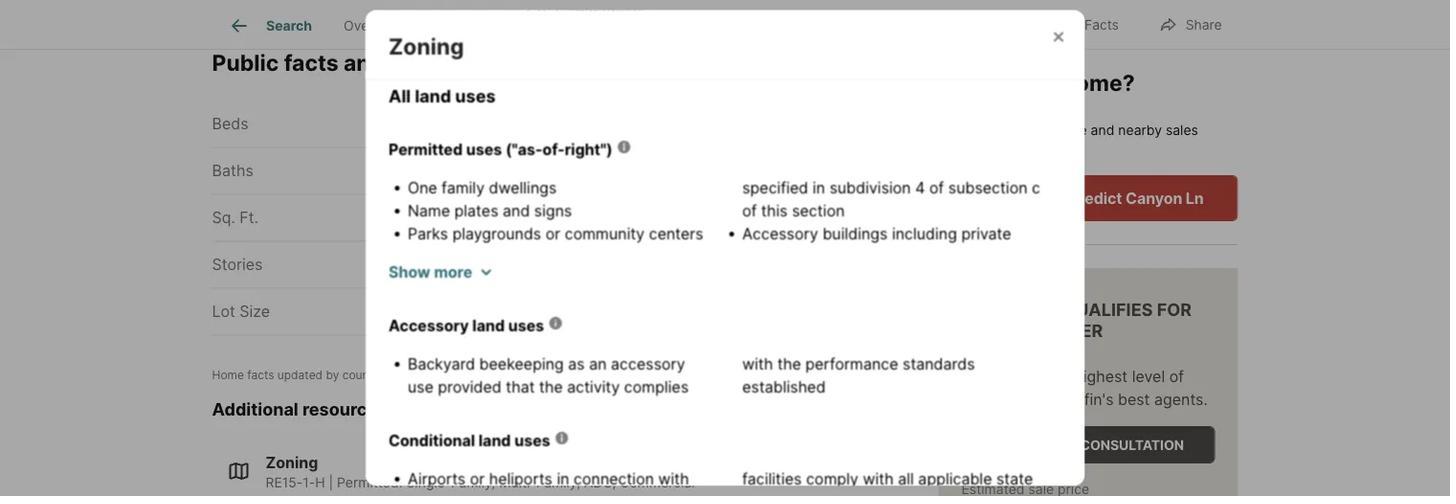 Task type: describe. For each thing, give the bounding box(es) containing it.
h
[[315, 475, 325, 491]]

permitted land uses element
[[388, 0, 684, 24]]

1 horizontal spatial living
[[884, 247, 921, 266]]

stable
[[742, 385, 786, 404]]

0 vertical spatial located
[[742, 339, 796, 358]]

canyon inside button
[[1126, 188, 1183, 207]]

0 vertical spatial less
[[797, 362, 826, 381]]

not
[[987, 431, 1011, 450]]

for inside accessory buildings including private garages accessory living quarters servants quarters recreation rooms or private stables provided no accessory living quarters or servants quarters are located or maintained on a lot having an area of less than 20000 square feet no stable is located or maintained on a lot having an area of less than 20,000 square feet and its capacity does not exceed one equine for each 5000 square feet of lot area an acces
[[883, 454, 903, 473]]

redfin's
[[1056, 390, 1114, 408]]

the inside experience the highest level of service from redfin's best agents.
[[1047, 367, 1070, 385]]

show more button
[[388, 261, 491, 284]]

accessory inside backyard beekeeping as an accessory use provided that the activity complies with the performance standards established
[[611, 355, 685, 373]]

2 vertical spatial on
[[968, 385, 986, 404]]

backyard
[[407, 355, 475, 373]]

public
[[212, 49, 279, 76]]

4 tab from the left
[[805, 3, 887, 49]]

of up its on the bottom of the page
[[852, 408, 867, 427]]

0 vertical spatial servants
[[742, 270, 804, 289]]

airport
[[429, 493, 478, 496]]

2 horizontal spatial accessory
[[943, 293, 1018, 312]]

activity inside track this home's value and nearby sales activity
[[939, 141, 985, 158]]

accessory for accessory land uses
[[388, 316, 469, 335]]

complies
[[624, 378, 689, 396]]

overview
[[344, 17, 404, 34]]

ft.
[[240, 209, 259, 228]]

1 horizontal spatial accessory
[[805, 247, 879, 266]]

or inside one family dwellings name plates and signs parks playgrounds or community centers owned and operated by a government agency
[[545, 224, 560, 243]]

home
[[1006, 299, 1059, 320]]

show
[[388, 263, 430, 281]]

0 vertical spatial benedict
[[563, 49, 659, 76]]

baths
[[212, 162, 254, 181]]

overview tab
[[328, 3, 419, 49]]

uses for accessory land uses
[[508, 316, 544, 335]]

beekeeping
[[479, 355, 564, 373]]

from
[[1019, 390, 1052, 408]]

1 vertical spatial square
[[742, 431, 791, 450]]

rooms
[[952, 270, 997, 289]]

ln inside button
[[1186, 188, 1204, 207]]

in
[[557, 470, 569, 488]]

of inside experience the highest level of service from redfin's best agents.
[[1170, 367, 1185, 385]]

or down "20000"
[[865, 385, 880, 404]]

playgrounds
[[452, 224, 541, 243]]

experience the highest level of service from redfin's best agents.
[[962, 367, 1208, 408]]

updated
[[278, 368, 323, 382]]

name
[[407, 201, 450, 220]]

additional
[[212, 399, 299, 421]]

level
[[1133, 367, 1166, 385]]

a inside one family dwellings name plates and signs parks playgrounds or community centers owned and operated by a government agency
[[584, 247, 593, 266]]

conditional
[[388, 431, 475, 450]]

sales
[[1166, 121, 1199, 138]]

and inside track this home's value and nearby sales activity
[[1091, 121, 1115, 138]]

1 vertical spatial maintained
[[884, 385, 964, 404]]

0 vertical spatial maintained
[[819, 339, 899, 358]]

i
[[973, 188, 977, 207]]

land for accessory
[[472, 316, 505, 335]]

nearby
[[1119, 121, 1162, 138]]

activity inside backyard beekeeping as an accessory use provided that the activity complies with the performance standards established
[[567, 378, 620, 396]]

airports
[[407, 470, 465, 488]]

1 horizontal spatial located
[[807, 385, 861, 404]]

this for home's
[[978, 121, 1001, 138]]

20000
[[867, 362, 914, 381]]

county
[[343, 368, 380, 382]]

search link
[[228, 14, 312, 37]]

redfin
[[962, 320, 1024, 341]]

by inside one family dwellings name plates and signs parks playgrounds or community centers owned and operated by a government agency
[[562, 247, 580, 266]]

1-
[[303, 475, 315, 491]]

each
[[908, 454, 943, 473]]

with inside airports or heliports in connection with an airport
[[658, 470, 689, 488]]

zoning for zoning re15-1-h | permitted: single-family, multi-family, adu, commercial
[[266, 454, 318, 472]]

edit
[[1057, 17, 1081, 33]]

permitted
[[388, 140, 462, 159]]

quarters up rooms
[[926, 247, 987, 266]]

of-
[[542, 140, 565, 159]]

0 horizontal spatial private
[[742, 293, 792, 312]]

.
[[516, 368, 519, 382]]

your
[[1009, 69, 1057, 96]]

home?
[[1062, 69, 1135, 96]]

or inside airports or heliports in connection with an airport
[[470, 470, 485, 488]]

0 horizontal spatial canyon
[[664, 49, 746, 76]]

0 vertical spatial feet
[[972, 362, 1001, 381]]

1 horizontal spatial square
[[919, 362, 968, 381]]

family
[[441, 178, 484, 197]]

are
[[1001, 316, 1024, 335]]

facts for updated
[[247, 368, 274, 382]]

adu,
[[584, 475, 616, 491]]

2 vertical spatial area
[[817, 477, 848, 496]]

more
[[434, 263, 472, 281]]

0 vertical spatial ln
[[751, 49, 777, 76]]

permitted uses ("as-of-right")
[[388, 140, 612, 159]]

an inside airports or heliports in connection with an airport
[[407, 493, 425, 496]]

0 vertical spatial for
[[468, 49, 498, 76]]

1 horizontal spatial private
[[961, 224, 1011, 243]]

one
[[799, 454, 826, 473]]

centers
[[649, 224, 703, 243]]

1 vertical spatial lot
[[1004, 385, 1022, 404]]

is
[[791, 385, 802, 404]]

of up the is
[[778, 362, 793, 381]]

0 horizontal spatial the
[[539, 378, 563, 396]]

all
[[388, 86, 411, 107]]

for
[[1157, 299, 1192, 320]]

home's
[[1005, 121, 1050, 138]]

multi-
[[499, 475, 536, 491]]

additional resources
[[212, 399, 387, 421]]

accessory land uses
[[388, 316, 544, 335]]

1 vertical spatial living
[[742, 316, 780, 335]]

public facts and zoning for 3747 benedict canyon ln
[[212, 49, 777, 76]]

2 vertical spatial lot
[[794, 477, 812, 496]]

value
[[1054, 121, 1087, 138]]

an down the is
[[794, 408, 812, 427]]

land for all
[[415, 86, 451, 107]]

0 vertical spatial than
[[830, 362, 862, 381]]

community
[[564, 224, 644, 243]]

permitted:
[[337, 475, 403, 491]]

owned
[[407, 247, 456, 266]]

home facts updated by county records on oct 23, 2023 .
[[212, 368, 519, 382]]

right")
[[565, 140, 612, 159]]

this
[[962, 299, 1002, 320]]

share button
[[1143, 4, 1239, 44]]

1 horizontal spatial no
[[1005, 362, 1023, 381]]

re15-
[[266, 475, 303, 491]]

beds
[[212, 115, 249, 134]]

service
[[962, 390, 1014, 408]]

renovated
[[607, 209, 684, 228]]

1 horizontal spatial than
[[904, 408, 936, 427]]

its
[[860, 431, 877, 450]]

uses for all land uses
[[455, 86, 495, 107]]

sq. ft.
[[212, 209, 259, 228]]

single-
[[406, 475, 451, 491]]

quarters down stables
[[784, 316, 845, 335]]

quarters up stables
[[809, 270, 870, 289]]

plates
[[454, 201, 498, 220]]

oct
[[444, 368, 464, 382]]

1 vertical spatial less
[[871, 408, 900, 427]]

or up the established
[[800, 339, 815, 358]]

0 vertical spatial no
[[921, 293, 939, 312]]

provided inside backyard beekeeping as an accessory use provided that the activity complies with the performance standards established
[[438, 378, 501, 396]]



Task type: locate. For each thing, give the bounding box(es) containing it.
0.41
[[475, 303, 506, 321]]

benedict down track this home's value and nearby sales activity
[[1057, 188, 1123, 207]]

including
[[892, 224, 957, 243]]

1 vertical spatial 3747
[[1016, 188, 1053, 207]]

1 vertical spatial activity
[[567, 378, 620, 396]]

facts
[[284, 49, 339, 76], [247, 368, 274, 382]]

edit facts button
[[1014, 4, 1136, 44]]

3747 inside button
[[1016, 188, 1053, 207]]

an down equine
[[853, 477, 870, 496]]

maintained up "20000"
[[819, 339, 899, 358]]

facts down "search"
[[284, 49, 339, 76]]

area up one
[[816, 408, 848, 427]]

and down playgrounds
[[460, 247, 488, 266]]

2 year from the top
[[570, 209, 603, 228]]

than left "20000"
[[830, 362, 862, 381]]

5000
[[947, 454, 985, 473]]

for
[[468, 49, 498, 76], [883, 454, 903, 473]]

zoning inside dialog
[[388, 33, 464, 60]]

commercial inside permitted land uses element
[[555, 2, 641, 21]]

living
[[884, 247, 921, 266], [742, 316, 780, 335]]

1 vertical spatial year
[[570, 209, 603, 228]]

0 horizontal spatial on
[[428, 368, 441, 382]]

benedict up right")
[[563, 49, 659, 76]]

for down the capacity at the right bottom
[[883, 454, 903, 473]]

lot down experience
[[1004, 385, 1022, 404]]

2 vertical spatial a
[[991, 385, 999, 404]]

1 family, from the left
[[451, 475, 496, 491]]

parks
[[407, 224, 448, 243]]

commercial
[[555, 2, 641, 21], [620, 475, 695, 491]]

0 vertical spatial by
[[562, 247, 580, 266]]

0 vertical spatial with
[[742, 355, 773, 373]]

2 horizontal spatial on
[[968, 385, 986, 404]]

signs
[[534, 201, 572, 220]]

0 horizontal spatial facts
[[247, 368, 274, 382]]

this home qualifies for redfin premier
[[962, 299, 1192, 341]]

area down one
[[817, 477, 848, 496]]

a down community
[[584, 247, 593, 266]]

than up the capacity at the right bottom
[[904, 408, 936, 427]]

private down garages
[[742, 293, 792, 312]]

size
[[240, 303, 270, 321]]

1 vertical spatial private
[[742, 293, 792, 312]]

with up stable
[[742, 355, 773, 373]]

recreation
[[874, 270, 947, 289]]

2 vertical spatial accessory
[[611, 355, 685, 373]]

activity down track
[[939, 141, 985, 158]]

an down are
[[1014, 339, 1031, 358]]

year down year built
[[570, 209, 603, 228]]

0 horizontal spatial no
[[921, 293, 939, 312]]

3747 right own at the top right of the page
[[1016, 188, 1053, 207]]

1 tab from the left
[[419, 3, 552, 49]]

living up the established
[[742, 316, 780, 335]]

with inside backyard beekeeping as an accessory use provided that the activity complies with the performance standards established
[[742, 355, 773, 373]]

0 vertical spatial on
[[904, 339, 922, 358]]

family, left adu,
[[536, 475, 581, 491]]

on up "20000"
[[904, 339, 922, 358]]

land up zoning re15-1-h | permitted: single-family, multi-family, adu, commercial
[[478, 431, 511, 450]]

area
[[742, 362, 774, 381], [816, 408, 848, 427], [817, 477, 848, 496]]

0 vertical spatial 3747
[[503, 49, 558, 76]]

provided down backyard
[[438, 378, 501, 396]]

highest
[[1075, 367, 1128, 385]]

1 horizontal spatial facts
[[284, 49, 339, 76]]

sq.
[[212, 209, 235, 228]]

accessory inside accessory buildings including private garages accessory living quarters servants quarters recreation rooms or private stables provided no accessory living quarters or servants quarters are located or maintained on a lot having an area of less than 20000 square feet no stable is located or maintained on a lot having an area of less than 20,000 square feet and its capacity does not exceed one equine for each 5000 square feet of lot area an acces
[[742, 224, 818, 243]]

1 vertical spatial benedict
[[1057, 188, 1123, 207]]

1 horizontal spatial servants
[[869, 316, 931, 335]]

square up exceed
[[742, 431, 791, 450]]

0 horizontal spatial zoning
[[266, 454, 318, 472]]

1 vertical spatial facts
[[247, 368, 274, 382]]

zoning
[[389, 49, 462, 76]]

feet down exceed
[[742, 477, 771, 496]]

2 family, from the left
[[536, 475, 581, 491]]

|
[[329, 475, 333, 491]]

the up the established
[[777, 355, 801, 373]]

1 vertical spatial area
[[816, 408, 848, 427]]

an
[[1014, 339, 1031, 358], [589, 355, 606, 373], [794, 408, 812, 427], [853, 477, 870, 496], [407, 493, 425, 496]]

accessory down rooms
[[943, 293, 1018, 312]]

0 vertical spatial accessory
[[742, 224, 818, 243]]

airports or heliports in connection with an airport
[[407, 470, 689, 496]]

0 horizontal spatial having
[[742, 408, 790, 427]]

feet
[[972, 362, 1001, 381], [796, 431, 824, 450], [742, 477, 771, 496]]

0 vertical spatial square
[[919, 362, 968, 381]]

no
[[921, 293, 939, 312], [1005, 362, 1023, 381]]

schedule a consultation
[[993, 436, 1185, 453]]

best
[[1118, 390, 1151, 408]]

and
[[344, 49, 384, 76], [1091, 121, 1115, 138], [503, 201, 530, 220], [460, 247, 488, 266], [829, 431, 856, 450]]

("as-
[[505, 140, 542, 159]]

zoning
[[388, 33, 464, 60], [266, 454, 318, 472]]

agents.
[[1155, 390, 1208, 408]]

private down own at the top right of the page
[[961, 224, 1011, 243]]

own
[[981, 188, 1012, 207]]

2 tab from the left
[[552, 3, 694, 49]]

provided inside accessory buildings including private garages accessory living quarters servants quarters recreation rooms or private stables provided no accessory living quarters or servants quarters are located or maintained on a lot having an area of less than 20000 square feet no stable is located or maintained on a lot having an area of less than 20,000 square feet and its capacity does not exceed one equine for each 5000 square feet of lot area an acces
[[853, 293, 917, 312]]

by down community
[[562, 247, 580, 266]]

1 horizontal spatial family,
[[536, 475, 581, 491]]

square up '20,000'
[[919, 362, 968, 381]]

for up all land uses
[[468, 49, 498, 76]]

1 vertical spatial with
[[658, 470, 689, 488]]

0 horizontal spatial less
[[797, 362, 826, 381]]

0 horizontal spatial accessory
[[388, 316, 469, 335]]

2 vertical spatial feet
[[742, 477, 771, 496]]

established
[[742, 378, 826, 396]]

zoning up 're15-'
[[266, 454, 318, 472]]

0 horizontal spatial than
[[830, 362, 862, 381]]

backyard beekeeping as an accessory use provided that the activity complies with the performance standards established
[[407, 355, 975, 396]]

family, up airport
[[451, 475, 496, 491]]

located up the established
[[742, 339, 796, 358]]

1 vertical spatial land
[[472, 316, 505, 335]]

government
[[597, 247, 684, 266]]

schedule a consultation button
[[962, 426, 1216, 463]]

consultation
[[1081, 436, 1185, 453]]

uses for conditional land uses
[[514, 431, 550, 450]]

activity
[[939, 141, 985, 158], [567, 378, 620, 396]]

track
[[939, 121, 974, 138]]

year for year renovated
[[570, 209, 603, 228]]

square
[[919, 362, 968, 381], [742, 431, 791, 450], [989, 454, 1039, 473]]

is this your home?
[[939, 69, 1135, 96]]

feet up one
[[796, 431, 824, 450]]

uses right 0.41
[[508, 316, 544, 335]]

facts for and
[[284, 49, 339, 76]]

2 horizontal spatial the
[[1047, 367, 1070, 385]]

land
[[415, 86, 451, 107], [472, 316, 505, 335], [478, 431, 511, 450]]

zoning for zoning
[[388, 33, 464, 60]]

and inside accessory buildings including private garages accessory living quarters servants quarters recreation rooms or private stables provided no accessory living quarters or servants quarters are located or maintained on a lot having an area of less than 20000 square feet no stable is located or maintained on a lot having an area of less than 20,000 square feet and its capacity does not exceed one equine for each 5000 square feet of lot area an acces
[[829, 431, 856, 450]]

1 vertical spatial no
[[1005, 362, 1023, 381]]

and down overview tab
[[344, 49, 384, 76]]

of down exceed
[[775, 477, 790, 496]]

home
[[212, 368, 244, 382]]

accessory for accessory buildings including private garages accessory living quarters servants quarters recreation rooms or private stables provided no accessory living quarters or servants quarters are located or maintained on a lot having an area of less than 20000 square feet no stable is located or maintained on a lot having an area of less than 20,000 square feet and its capacity does not exceed one equine for each 5000 square feet of lot area an acces
[[742, 224, 818, 243]]

tab list containing search
[[212, 0, 902, 49]]

by
[[562, 247, 580, 266], [326, 368, 339, 382]]

1964 up recreation
[[873, 209, 909, 228]]

accessory up backyard
[[388, 316, 469, 335]]

0 horizontal spatial located
[[742, 339, 796, 358]]

0 vertical spatial zoning
[[388, 33, 464, 60]]

1 horizontal spatial on
[[904, 339, 922, 358]]

activity down as
[[567, 378, 620, 396]]

1 vertical spatial accessory
[[943, 293, 1018, 312]]

feet up 'service' on the bottom of the page
[[972, 362, 1001, 381]]

zoning element
[[388, 10, 487, 60]]

1 horizontal spatial less
[[871, 408, 900, 427]]

provided down recreation
[[853, 293, 917, 312]]

1 vertical spatial 1964
[[873, 209, 909, 228]]

commercial inside zoning re15-1-h | permitted: single-family, multi-family, adu, commercial
[[620, 475, 695, 491]]

living up recreation
[[884, 247, 921, 266]]

i own 3747 benedict canyon ln button
[[939, 175, 1239, 221]]

accessory
[[805, 247, 879, 266], [943, 293, 1018, 312], [611, 355, 685, 373]]

this right the is
[[963, 69, 1004, 96]]

tab list
[[212, 0, 902, 49]]

zoning dialog
[[365, 0, 1085, 496]]

1 vertical spatial than
[[904, 408, 936, 427]]

year
[[570, 162, 603, 181], [570, 209, 603, 228]]

track this home's value and nearby sales activity
[[939, 121, 1199, 158]]

0 horizontal spatial lot
[[794, 477, 812, 496]]

dwellings
[[489, 178, 557, 197]]

0 vertical spatial living
[[884, 247, 921, 266]]

uses down public facts and zoning for 3747 benedict canyon ln
[[455, 86, 495, 107]]

year built
[[570, 162, 639, 181]]

1 vertical spatial ln
[[1186, 188, 1204, 207]]

2 horizontal spatial square
[[989, 454, 1039, 473]]

less up its on the bottom of the page
[[871, 408, 900, 427]]

accessory down buildings
[[805, 247, 879, 266]]

benedict
[[563, 49, 659, 76], [1057, 188, 1123, 207]]

i own 3747 benedict canyon ln
[[973, 188, 1204, 207]]

accessory buildings including private garages accessory living quarters servants quarters recreation rooms or private stables provided no accessory living quarters or servants quarters are located or maintained on a lot having an area of less than 20000 square feet no stable is located or maintained on a lot having an area of less than 20,000 square feet and its capacity does not exceed one equine for each 5000 square feet of lot area an acces
[[742, 224, 1039, 496]]

1 vertical spatial servants
[[869, 316, 931, 335]]

1 1964 from the top
[[873, 162, 909, 181]]

servants down garages
[[742, 270, 804, 289]]

1 horizontal spatial the
[[777, 355, 801, 373]]

accessory up garages
[[742, 224, 818, 243]]

stables
[[796, 293, 849, 312]]

area up stable
[[742, 362, 774, 381]]

year for year built
[[570, 162, 603, 181]]

0 horizontal spatial for
[[468, 49, 498, 76]]

quarters
[[926, 247, 987, 266], [809, 270, 870, 289], [784, 316, 845, 335], [935, 316, 997, 335]]

1964 for year built
[[873, 162, 909, 181]]

resources
[[303, 399, 387, 421]]

as
[[568, 355, 585, 373]]

is
[[939, 69, 957, 96]]

on up '20,000'
[[968, 385, 986, 404]]

equine
[[830, 454, 879, 473]]

0 vertical spatial year
[[570, 162, 603, 181]]

benedict inside button
[[1057, 188, 1123, 207]]

an down single-
[[407, 493, 425, 496]]

1 vertical spatial zoning
[[266, 454, 318, 472]]

on left the oct
[[428, 368, 441, 382]]

having down stable
[[742, 408, 790, 427]]

0 horizontal spatial activity
[[567, 378, 620, 396]]

2 1964 from the top
[[873, 209, 909, 228]]

of up 'agents.'
[[1170, 367, 1185, 385]]

1 vertical spatial commercial
[[620, 475, 695, 491]]

uses up heliports
[[514, 431, 550, 450]]

uses left ("as-
[[466, 140, 502, 159]]

facts right home
[[247, 368, 274, 382]]

does
[[947, 431, 983, 450]]

with right connection
[[658, 470, 689, 488]]

1 horizontal spatial ln
[[1186, 188, 1204, 207]]

maintained
[[819, 339, 899, 358], [884, 385, 964, 404]]

0 vertical spatial area
[[742, 362, 774, 381]]

or down signs
[[545, 224, 560, 243]]

a left redfin at the bottom right of page
[[926, 339, 935, 358]]

located
[[742, 339, 796, 358], [807, 385, 861, 404]]

0 horizontal spatial by
[[326, 368, 339, 382]]

standards
[[903, 355, 975, 373]]

use
[[407, 378, 433, 396]]

0 horizontal spatial ln
[[751, 49, 777, 76]]

garages
[[742, 247, 801, 266]]

this inside track this home's value and nearby sales activity
[[978, 121, 1001, 138]]

ln
[[751, 49, 777, 76], [1186, 188, 1204, 207]]

maintained down "standards"
[[884, 385, 964, 404]]

this for your
[[963, 69, 1004, 96]]

1 vertical spatial on
[[428, 368, 441, 382]]

2 horizontal spatial feet
[[972, 362, 1001, 381]]

having up experience
[[962, 339, 1009, 358]]

1 vertical spatial this
[[978, 121, 1001, 138]]

year down right")
[[570, 162, 603, 181]]

accessory
[[742, 224, 818, 243], [388, 316, 469, 335]]

or right rooms
[[1001, 270, 1016, 289]]

this right track
[[978, 121, 1001, 138]]

quarters left are
[[935, 316, 997, 335]]

2 horizontal spatial lot
[[1004, 385, 1022, 404]]

stories
[[212, 256, 263, 275]]

0 horizontal spatial family,
[[451, 475, 496, 491]]

no down recreation
[[921, 293, 939, 312]]

1 vertical spatial provided
[[438, 378, 501, 396]]

canyon
[[664, 49, 746, 76], [1126, 188, 1183, 207]]

no up from
[[1005, 362, 1023, 381]]

1 horizontal spatial with
[[742, 355, 773, 373]]

1 vertical spatial a
[[926, 339, 935, 358]]

1 horizontal spatial feet
[[796, 431, 824, 450]]

zoning inside zoning re15-1-h | permitted: single-family, multi-family, adu, commercial
[[266, 454, 318, 472]]

a down experience
[[991, 385, 999, 404]]

servants up "20000"
[[869, 316, 931, 335]]

edit facts
[[1057, 17, 1119, 33]]

lot left redfin at the bottom right of page
[[939, 339, 957, 358]]

0 horizontal spatial servants
[[742, 270, 804, 289]]

1 horizontal spatial 3747
[[1016, 188, 1053, 207]]

accessory up complies
[[611, 355, 685, 373]]

zoning up all land uses
[[388, 33, 464, 60]]

experience
[[962, 367, 1042, 385]]

2 horizontal spatial a
[[991, 385, 999, 404]]

less up the is
[[797, 362, 826, 381]]

0 vertical spatial provided
[[853, 293, 917, 312]]

year renovated
[[570, 209, 684, 228]]

land left acres on the left of the page
[[472, 316, 505, 335]]

1964 for year renovated
[[873, 209, 909, 228]]

the up from
[[1047, 367, 1070, 385]]

1964 up including
[[873, 162, 909, 181]]

schedule
[[993, 436, 1065, 453]]

and up equine
[[829, 431, 856, 450]]

lot down one
[[794, 477, 812, 496]]

1 horizontal spatial lot
[[939, 339, 957, 358]]

1 vertical spatial located
[[807, 385, 861, 404]]

square down schedule
[[989, 454, 1039, 473]]

land for conditional
[[478, 431, 511, 450]]

built
[[607, 162, 639, 181]]

and down the dwellings
[[503, 201, 530, 220]]

facts
[[1085, 17, 1119, 33]]

0 vertical spatial a
[[584, 247, 593, 266]]

1 vertical spatial having
[[742, 408, 790, 427]]

one
[[407, 178, 437, 197]]

search
[[266, 17, 312, 34]]

1 horizontal spatial zoning
[[388, 33, 464, 60]]

or up "performance"
[[850, 316, 865, 335]]

3747 down permitted land uses element
[[503, 49, 558, 76]]

conditional land uses
[[388, 431, 550, 450]]

of
[[778, 362, 793, 381], [1170, 367, 1185, 385], [852, 408, 867, 427], [775, 477, 790, 496]]

one family dwellings name plates and signs parks playgrounds or community centers owned and operated by a government agency
[[407, 178, 703, 289]]

0 horizontal spatial accessory
[[611, 355, 685, 373]]

1 horizontal spatial provided
[[853, 293, 917, 312]]

located down "performance"
[[807, 385, 861, 404]]

tab
[[419, 3, 552, 49], [552, 3, 694, 49], [694, 3, 805, 49], [805, 3, 887, 49]]

0 vertical spatial facts
[[284, 49, 339, 76]]

1 horizontal spatial having
[[962, 339, 1009, 358]]

20,000
[[941, 408, 992, 427]]

or up airport
[[470, 470, 485, 488]]

1 year from the top
[[570, 162, 603, 181]]

and right the 'value'
[[1091, 121, 1115, 138]]

an inside backyard beekeeping as an accessory use provided that the activity complies with the performance standards established
[[589, 355, 606, 373]]

0 horizontal spatial feet
[[742, 477, 771, 496]]

an right as
[[589, 355, 606, 373]]

0 vertical spatial this
[[963, 69, 1004, 96]]

1 horizontal spatial canyon
[[1126, 188, 1183, 207]]

1 horizontal spatial a
[[926, 339, 935, 358]]

0 horizontal spatial with
[[658, 470, 689, 488]]

1 vertical spatial by
[[326, 368, 339, 382]]

the right that
[[539, 378, 563, 396]]

land right "all"
[[415, 86, 451, 107]]

3 tab from the left
[[694, 3, 805, 49]]

buildings
[[822, 224, 888, 243]]

1 horizontal spatial accessory
[[742, 224, 818, 243]]



Task type: vqa. For each thing, say whether or not it's contained in the screenshot.


